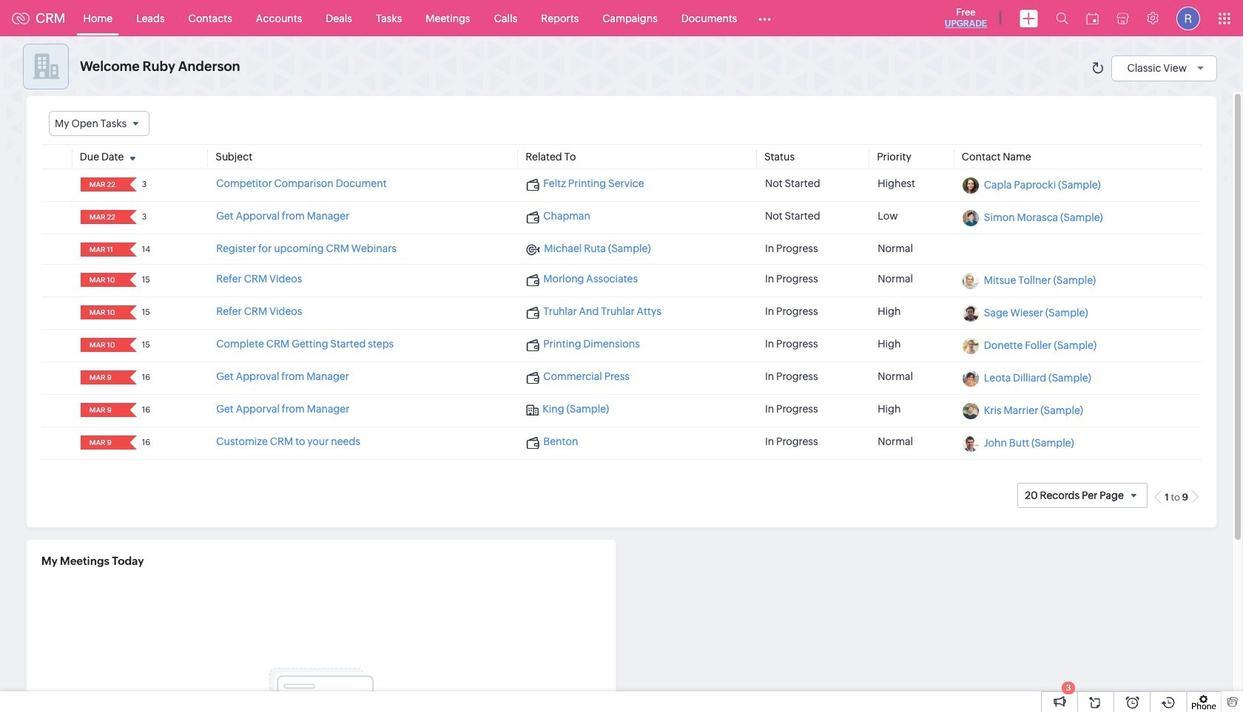 Task type: describe. For each thing, give the bounding box(es) containing it.
logo image
[[12, 12, 30, 24]]

profile image
[[1177, 6, 1200, 30]]

search image
[[1056, 12, 1069, 24]]

create menu image
[[1020, 9, 1038, 27]]

create menu element
[[1011, 0, 1047, 36]]



Task type: locate. For each thing, give the bounding box(es) containing it.
calendar image
[[1086, 12, 1099, 24]]

Other Modules field
[[749, 6, 781, 30]]

search element
[[1047, 0, 1077, 36]]

profile element
[[1168, 0, 1209, 36]]

None field
[[49, 111, 150, 136], [85, 178, 120, 192], [85, 210, 120, 224], [85, 243, 120, 257], [85, 273, 120, 287], [85, 306, 120, 320], [85, 338, 120, 352], [85, 371, 120, 385], [85, 403, 120, 418], [85, 436, 120, 450], [49, 111, 150, 136], [85, 178, 120, 192], [85, 210, 120, 224], [85, 243, 120, 257], [85, 273, 120, 287], [85, 306, 120, 320], [85, 338, 120, 352], [85, 371, 120, 385], [85, 403, 120, 418], [85, 436, 120, 450]]



Task type: vqa. For each thing, say whether or not it's contained in the screenshot.
Address Information "information"
no



